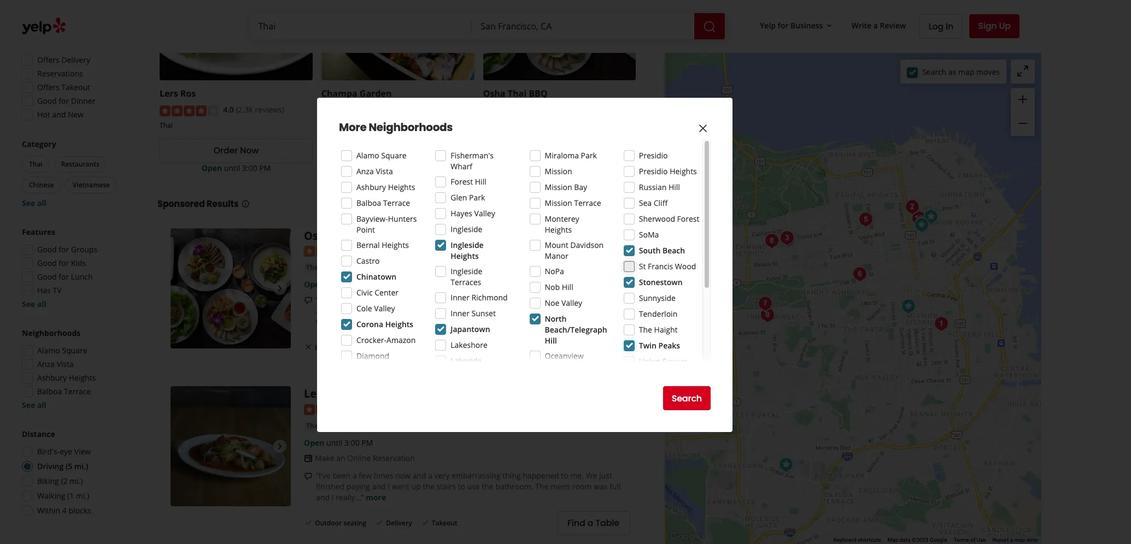 Task type: locate. For each thing, give the bounding box(es) containing it.
0 vertical spatial "i've
[[316, 295, 331, 305]]

1 seating from the top
[[344, 343, 367, 353]]

champa garden
[[322, 88, 392, 100]]

1 vertical spatial square
[[62, 346, 87, 356]]

16 speech v2 image
[[304, 297, 313, 305], [304, 473, 313, 481]]

for for lunch
[[59, 272, 69, 282]]

alamo square inside group
[[37, 346, 87, 356]]

and up up
[[413, 471, 427, 481]]

0 vertical spatial outdoor
[[315, 343, 342, 353]]

0 horizontal spatial osha thai bbq image
[[171, 228, 291, 349]]

delivery for find
[[386, 519, 412, 529]]

lers for lers ros link to the right
[[304, 387, 327, 402]]

1 "i've from the top
[[316, 295, 331, 305]]

ingleside for ingleside heights
[[451, 240, 484, 251]]

castro
[[357, 256, 380, 266]]

center
[[375, 288, 399, 298]]

lers ros image
[[911, 214, 933, 236]]

0 vertical spatial osha thai bbq link
[[483, 88, 548, 100]]

2 "i've from the top
[[316, 471, 331, 481]]

1 vertical spatial see all
[[22, 299, 46, 310]]

1 vertical spatial more
[[366, 493, 386, 503]]

4 star rating image left 4.0
[[160, 105, 219, 116]]

good for good for groups
[[37, 245, 57, 255]]

khob khun thai cuisine & breakfast image
[[777, 229, 799, 251]]

visitacion
[[639, 373, 673, 383]]

1 outdoor seating from the top
[[315, 343, 367, 353]]

1 horizontal spatial ashbury
[[357, 182, 386, 193]]

outdoor right 16 close v2 icon
[[315, 343, 342, 353]]

richmond
[[472, 293, 508, 303]]

i left first
[[560, 306, 562, 316]]

mangrove kitchen image
[[849, 263, 871, 285]]

1 vertical spatial see all button
[[22, 299, 46, 310]]

seating down the really…"
[[344, 519, 367, 529]]

delivery left 16 checkmark v2 icon
[[386, 519, 412, 529]]

0 vertical spatial park
[[581, 150, 597, 161]]

0 horizontal spatial anza vista
[[37, 359, 74, 370]]

inner down used
[[451, 309, 470, 319]]

2 inner from the top
[[451, 309, 470, 319]]

outdoor down the really…"
[[315, 519, 342, 529]]

1 order from the left
[[214, 145, 238, 157]]

1 horizontal spatial forest
[[678, 214, 700, 224]]

0 vertical spatial delivery
[[61, 55, 90, 65]]

see
[[22, 198, 35, 208], [22, 299, 35, 310], [22, 400, 35, 411]]

a
[[874, 20, 879, 30], [353, 471, 357, 481], [429, 471, 433, 481], [588, 518, 594, 530], [1011, 538, 1014, 544]]

2 good from the top
[[37, 245, 57, 255]]

thai,
[[322, 121, 336, 130]]

1 ingleside from the top
[[451, 224, 483, 235]]

1 vertical spatial ashbury
[[37, 373, 67, 384]]

more link
[[342, 317, 362, 327], [366, 493, 386, 503]]

2 16 speech v2 image from the top
[[304, 473, 313, 481]]

1 horizontal spatial terrace
[[383, 198, 410, 208]]

the inside "i've been a few times now and a very embarrassing thing happened to me. we just finished paying and i went up the stairs to use the bathroom. the mens room was full and i really…"
[[536, 482, 549, 492]]

inner for inner sunset
[[451, 309, 470, 319]]

2 see all from the top
[[22, 299, 46, 310]]

1 horizontal spatial order now link
[[322, 139, 475, 163]]

0 horizontal spatial alamo
[[37, 346, 60, 356]]

the up twin
[[639, 325, 653, 335]]

0 vertical spatial mi.)
[[74, 462, 88, 472]]

"i've up finished
[[316, 471, 331, 481]]

park up hayes valley
[[469, 193, 485, 203]]

0 vertical spatial ashbury
[[357, 182, 386, 193]]

map left error
[[1015, 538, 1026, 544]]

view website up mission bay on the top
[[531, 145, 589, 157]]

view right eye
[[74, 447, 91, 457]]

0 horizontal spatial neighborhoods
[[22, 328, 81, 339]]

mission up mission terrace
[[545, 182, 573, 193]]

16 speech v2 image left always
[[304, 297, 313, 305]]

offers down reservations at the left top of the page
[[37, 82, 59, 92]]

view website link down beach/telegraph
[[552, 336, 630, 360]]

terrace for bayview-
[[383, 198, 410, 208]]

0 horizontal spatial lers ros
[[160, 88, 196, 100]]

all down chinese button
[[37, 198, 46, 208]]

website
[[554, 145, 589, 157], [585, 342, 620, 354]]

finished
[[316, 482, 345, 492]]

a right find
[[588, 518, 594, 530]]

2 see all button from the top
[[22, 299, 46, 310]]

valley for hayes valley
[[475, 208, 495, 219]]

2 seating from the top
[[344, 519, 367, 529]]

1 vertical spatial reviews)
[[400, 246, 429, 256]]

2 outdoor from the top
[[315, 519, 342, 529]]

sea
[[639, 198, 652, 208]]

hill up oceanview
[[545, 336, 557, 346]]

0 horizontal spatial vista
[[57, 359, 74, 370]]

valley for visitacion valley
[[675, 373, 696, 383]]

1 horizontal spatial more link
[[366, 493, 386, 503]]

now for 1st order now link from the left
[[240, 145, 259, 157]]

website down beach/telegraph
[[585, 342, 620, 354]]

hill
[[475, 177, 487, 187], [669, 182, 680, 193], [368, 263, 380, 274], [562, 282, 574, 293], [545, 336, 557, 346]]

stairs
[[437, 482, 456, 492]]

1 horizontal spatial lers ros link
[[304, 387, 350, 402]]

and down used
[[455, 306, 469, 316]]

4.0
[[223, 105, 234, 115]]

sign
[[979, 20, 998, 32]]

a for write
[[874, 20, 879, 30]]

16 checkmark v2 image for view website
[[375, 343, 384, 352]]

3 all from the top
[[37, 400, 46, 411]]

muukata6395 thai charcoal bbq image
[[761, 230, 783, 252]]

data
[[900, 538, 911, 544]]

1 order now from the left
[[214, 145, 259, 157]]

view website link up mission bay on the top
[[483, 139, 637, 163]]

1 vertical spatial inner
[[451, 309, 470, 319]]

i
[[347, 306, 349, 316], [560, 306, 562, 316], [388, 482, 390, 492], [332, 493, 334, 503]]

osha thai bbq
[[483, 88, 548, 100], [304, 228, 385, 243]]

see all for good
[[22, 299, 46, 310]]

search button
[[663, 387, 711, 411]]

1 vertical spatial website
[[585, 342, 620, 354]]

st francis wood
[[639, 262, 697, 272]]

0 vertical spatial all
[[37, 198, 46, 208]]

1 all from the top
[[37, 198, 46, 208]]

see all down chinese button
[[22, 198, 46, 208]]

anza vista inside 'more neighborhoods' dialog
[[357, 166, 393, 177]]

1 vertical spatial view website link
[[552, 336, 630, 360]]

1 vertical spatial search
[[672, 393, 702, 405]]

hill for nob hill
[[562, 282, 574, 293]]

0 vertical spatial seating
[[344, 343, 367, 353]]

biking (2 mi.)
[[37, 477, 83, 487]]

1 horizontal spatial balboa terrace
[[357, 198, 410, 208]]

more link down the ordered
[[342, 317, 362, 327]]

0 vertical spatial osha thai bbq
[[483, 88, 548, 100]]

0 vertical spatial 16 speech v2 image
[[304, 297, 313, 305]]

monterey
[[545, 214, 580, 224]]

1 inner from the top
[[451, 293, 470, 303]]

1 vertical spatial see
[[22, 299, 35, 310]]

0 vertical spatial see all
[[22, 198, 46, 208]]

seating for find a table
[[344, 519, 367, 529]]

ashbury inside group
[[37, 373, 67, 384]]

mi.) right (2
[[70, 477, 83, 487]]

0 horizontal spatial more link
[[342, 317, 362, 327]]

outdoor
[[315, 343, 342, 353], [315, 519, 342, 529]]

report
[[993, 538, 1010, 544]]

2 mission from the top
[[545, 182, 573, 193]]

2 ingleside from the top
[[451, 240, 484, 251]]

2 offers from the top
[[37, 82, 59, 92]]

1 vertical spatial 2:30
[[345, 280, 360, 290]]

offers for offers delivery
[[37, 55, 59, 65]]

few
[[359, 471, 372, 481]]

mission up monterey
[[545, 198, 573, 208]]

0 horizontal spatial lers ros link
[[160, 88, 196, 100]]

within 4 blocks
[[37, 506, 91, 516]]

None search field
[[250, 13, 728, 39]]

oraan thai eatery image
[[777, 227, 798, 249]]

takeout right 16 checkmark v2 icon
[[432, 519, 458, 529]]

nob hill
[[545, 282, 574, 293]]

forest down wharf
[[451, 177, 473, 187]]

hayes valley
[[451, 208, 495, 219]]

1 horizontal spatial lers ros
[[304, 387, 350, 402]]

thai, laotian, asian fusion
[[322, 121, 402, 130]]

2 order now from the left
[[375, 145, 421, 157]]

hill for russian hill
[[669, 182, 680, 193]]

nob right lower
[[351, 263, 366, 274]]

cliff
[[654, 198, 668, 208]]

1 vertical spatial seating
[[344, 519, 367, 529]]

2:30
[[566, 163, 581, 173], [345, 280, 360, 290]]

presidio for presidio
[[639, 150, 668, 161]]

for right yelp
[[778, 20, 789, 30]]

osha thai bbq image
[[920, 206, 942, 228], [171, 228, 291, 349]]

until up the results
[[224, 163, 240, 173]]

1 16 speech v2 image from the top
[[304, 297, 313, 305]]

3 see all button from the top
[[22, 400, 46, 411]]

0 vertical spatial reviews)
[[255, 105, 284, 115]]

now for 2nd order now link
[[402, 145, 421, 157]]

lers ros link
[[160, 88, 196, 100], [304, 387, 350, 402]]

group containing features
[[19, 227, 136, 310]]

ingleside up ingleside terraces
[[451, 240, 484, 251]]

sweet lime thai cuisine image
[[855, 209, 877, 231]]

0 vertical spatial slideshow element
[[171, 228, 291, 349]]

0 horizontal spatial osha thai bbq
[[304, 228, 385, 243]]

all for good for groups
[[37, 299, 46, 310]]

2 vertical spatial ingleside
[[451, 266, 483, 277]]

it
[[581, 295, 586, 305]]

1 slideshow element from the top
[[171, 228, 291, 349]]

view website down beach/telegraph
[[562, 342, 620, 354]]

offers delivery
[[37, 55, 90, 65]]

0 vertical spatial see
[[22, 198, 35, 208]]

forest hill
[[451, 177, 487, 187]]

balboa inside 'more neighborhoods' dialog
[[357, 198, 381, 208]]

thai button down category
[[22, 156, 50, 173]]

search left as
[[923, 66, 947, 77]]

order now link down 4.0
[[160, 139, 313, 163]]

1 offers from the top
[[37, 55, 59, 65]]

0 horizontal spatial park
[[469, 193, 485, 203]]

has tv
[[37, 286, 62, 296]]

3:00 up 16 info v2 image
[[242, 163, 257, 173]]

good for good for dinner
[[37, 96, 57, 106]]

thai button left lower
[[304, 263, 323, 274]]

outdoor seating for find
[[315, 519, 367, 529]]

balboa terrace up distance
[[37, 387, 91, 397]]

1 vertical spatial to
[[561, 471, 569, 481]]

zoom out image
[[1017, 117, 1030, 130]]

see all button down chinese button
[[22, 198, 46, 208]]

outdoor seating down thai
[[315, 343, 367, 353]]

heights
[[670, 166, 697, 177], [388, 182, 415, 193], [545, 225, 572, 235], [382, 240, 409, 251], [451, 251, 479, 262], [386, 319, 414, 330], [357, 362, 384, 373], [69, 373, 96, 384]]

0 vertical spatial balboa
[[357, 198, 381, 208]]

all
[[37, 198, 46, 208], [37, 299, 46, 310], [37, 400, 46, 411]]

offers up reservations at the left top of the page
[[37, 55, 59, 65]]

good for good for kids
[[37, 258, 57, 269]]

1 vertical spatial balboa
[[37, 387, 62, 397]]

see all down has
[[22, 299, 46, 310]]

1 see all from the top
[[22, 198, 46, 208]]

good for kids
[[37, 258, 86, 269]]

0 vertical spatial osha thai bbq image
[[920, 206, 942, 228]]

0 vertical spatial ros
[[180, 88, 196, 100]]

1 vertical spatial park
[[469, 193, 485, 203]]

0 horizontal spatial the
[[536, 482, 549, 492]]

view up mission bay on the top
[[531, 145, 552, 157]]

mi.) right (1
[[76, 491, 89, 502]]

anza inside group
[[37, 359, 55, 370]]

3 good from the top
[[37, 258, 57, 269]]

2:30 down the lower nob hill
[[345, 280, 360, 290]]

reservation
[[373, 454, 415, 464]]

(1.8k reviews)
[[381, 246, 429, 256]]

1 horizontal spatial ashbury heights
[[357, 182, 415, 193]]

1 see from the top
[[22, 198, 35, 208]]

valley for noe valley
[[562, 298, 583, 309]]

0 vertical spatial view website link
[[483, 139, 637, 163]]

farmhouse kitchen thai cuisine image
[[931, 313, 953, 335]]

0 horizontal spatial more
[[342, 317, 362, 327]]

bbq for the bottom osha thai bbq link
[[361, 228, 385, 243]]

union
[[639, 357, 661, 367]]

2 see from the top
[[22, 299, 35, 310]]

2 all from the top
[[37, 299, 46, 310]]

good for dinner
[[37, 96, 95, 106]]

"i've for "i've always liked osha
[[316, 295, 331, 305]]

order down 4.0
[[214, 145, 238, 157]]

ingleside heights
[[451, 240, 484, 262]]

1 horizontal spatial nob
[[545, 282, 560, 293]]

inner
[[451, 293, 470, 303], [451, 309, 470, 319]]

crocker-
[[357, 335, 387, 346]]

1 vertical spatial outdoor seating
[[315, 519, 367, 529]]

thai link up 16 reservation v2 icon
[[304, 421, 323, 432]]

16 close v2 image
[[304, 343, 313, 352]]

the down happened
[[536, 482, 549, 492]]

0 horizontal spatial search
[[672, 393, 702, 405]]

hill up from on the bottom
[[562, 282, 574, 293]]

google
[[931, 538, 948, 544]]

1 now from the left
[[240, 145, 259, 157]]

group containing suggested
[[19, 24, 136, 124]]

anza vista inside group
[[37, 359, 74, 370]]

website up mission bay on the top
[[554, 145, 589, 157]]

1 horizontal spatial osha thai bbq
[[483, 88, 548, 100]]

the right up
[[423, 482, 435, 492]]

search for search
[[672, 393, 702, 405]]

seating
[[344, 343, 367, 353], [344, 519, 367, 529]]

thai link left lower
[[304, 263, 323, 274]]

1 vertical spatial lers ros link
[[304, 387, 350, 402]]

balboa terrace
[[357, 198, 410, 208], [37, 387, 91, 397]]

0 vertical spatial mission
[[545, 166, 573, 177]]

1 presidio from the top
[[639, 150, 668, 161]]

1 vertical spatial ros
[[330, 387, 350, 402]]

4 star rating image up the an
[[304, 405, 363, 416]]

open until 2:30 pm down miraloma
[[525, 163, 595, 173]]

2 thai link from the top
[[304, 421, 323, 432]]

neighborhoods
[[369, 120, 453, 135], [22, 328, 81, 339]]

see all button for alamo square
[[22, 400, 46, 411]]

write a review link
[[848, 16, 911, 35]]

for inside "button"
[[778, 20, 789, 30]]

alamo square inside 'more neighborhoods' dialog
[[357, 150, 407, 161]]

mi.) right (5
[[74, 462, 88, 472]]

park right miraloma
[[581, 150, 597, 161]]

2 vertical spatial all
[[37, 400, 46, 411]]

3:00 up the online
[[345, 438, 360, 449]]

now
[[240, 145, 259, 157], [402, 145, 421, 157]]

1 horizontal spatial order now
[[375, 145, 421, 157]]

thai button for first thai link from the bottom of the page
[[304, 421, 323, 432]]

2 slideshow element from the top
[[171, 387, 291, 507]]

groups
[[71, 245, 97, 255]]

and down times
[[372, 482, 386, 492]]

1 horizontal spatial lers
[[304, 387, 327, 402]]

presidio up russian
[[639, 166, 668, 177]]

map right as
[[959, 66, 975, 77]]

0 horizontal spatial 3:00
[[242, 163, 257, 173]]

open up 16 reservation v2 icon
[[304, 438, 325, 449]]

4 good from the top
[[37, 272, 57, 282]]

nob up the block
[[545, 282, 560, 293]]

and right hot
[[52, 109, 66, 120]]

order now down 4.0
[[214, 145, 259, 157]]

ingleside for ingleside terraces
[[451, 266, 483, 277]]

balboa up distance
[[37, 387, 62, 397]]

in
[[946, 20, 954, 33]]

0 vertical spatial presidio
[[639, 150, 668, 161]]

order down more neighborhoods
[[375, 145, 400, 157]]

ben thai cafe image
[[902, 196, 924, 218]]

pm
[[259, 163, 271, 173], [421, 163, 433, 173], [583, 163, 595, 173], [362, 280, 373, 290], [362, 438, 373, 449]]

group containing neighborhoods
[[19, 328, 136, 411]]

osha thai bbq image inside map region
[[920, 206, 942, 228]]

3.6 link
[[368, 245, 378, 257]]

for down offers takeout
[[59, 96, 69, 106]]

0 vertical spatial thai link
[[304, 263, 323, 274]]

alamo square
[[357, 150, 407, 161], [37, 346, 87, 356]]

2 vertical spatial mi.)
[[76, 491, 89, 502]]

view down beach/telegraph
[[562, 342, 583, 354]]

outdoor seating down the really…"
[[315, 519, 367, 529]]

0 vertical spatial lers ros
[[160, 88, 196, 100]]

civic
[[357, 288, 373, 298]]

thai button for second thai link from the bottom of the page
[[304, 263, 323, 274]]

hunters
[[388, 214, 417, 224]]

twin peaks
[[639, 341, 681, 351]]

alamo inside group
[[37, 346, 60, 356]]

balboa up bayview-
[[357, 198, 381, 208]]

0 vertical spatial see all button
[[22, 198, 46, 208]]

a inside "link"
[[588, 518, 594, 530]]

3 mission from the top
[[545, 198, 573, 208]]

1 vertical spatial delivery
[[386, 343, 412, 353]]

the haight
[[639, 325, 678, 335]]

the
[[527, 295, 539, 305], [382, 306, 393, 316], [423, 482, 435, 492], [482, 482, 494, 492]]

1 vertical spatial thai button
[[304, 263, 323, 274]]

3 ingleside from the top
[[451, 266, 483, 277]]

to left live
[[482, 295, 489, 305]]

bird's-
[[37, 447, 60, 457]]

1 outdoor from the top
[[315, 343, 342, 353]]

mission down miraloma
[[545, 166, 573, 177]]

1 vertical spatial osha thai bbq
[[304, 228, 385, 243]]

sea cliff
[[639, 198, 668, 208]]

thai inside noodle and thai iced tea, that's how i first tried thai
[[471, 306, 487, 316]]

block
[[541, 295, 560, 305]]

thai button up 16 reservation v2 icon
[[304, 421, 323, 432]]

0 vertical spatial view
[[531, 145, 552, 157]]

16 chevron down v2 image
[[826, 21, 835, 30]]

room
[[573, 482, 592, 492]]

2 now from the left
[[402, 145, 421, 157]]

view
[[531, 145, 552, 157], [562, 342, 583, 354], [74, 447, 91, 457]]

nob
[[351, 263, 366, 274], [545, 282, 560, 293]]

"i've for "i've been a few times now and a very embarrassing thing happened to me. we just finished paying and i went up the stairs to use the bathroom. the mens room was full and i really…"
[[316, 471, 331, 481]]

house of thai image
[[908, 208, 930, 229]]

that's
[[521, 306, 541, 316]]

diamond heights
[[357, 351, 390, 373]]

16 checkmark v2 image
[[375, 343, 384, 352], [304, 519, 313, 528], [375, 519, 384, 528]]

open until 3:00 pm down more neighborhoods
[[364, 163, 433, 173]]

0 horizontal spatial view
[[74, 447, 91, 457]]

3 see all from the top
[[22, 400, 46, 411]]

1 horizontal spatial balboa
[[357, 198, 381, 208]]

next image
[[274, 441, 287, 454]]

terrace for monterey
[[575, 198, 602, 208]]

all up distance
[[37, 400, 46, 411]]

hot and new
[[37, 109, 84, 120]]

open until 3:00 pm up 16 info v2 image
[[202, 163, 271, 173]]

see for alamo square
[[22, 400, 35, 411]]

takeout up dinner
[[61, 82, 90, 92]]

to up mens
[[561, 471, 569, 481]]

2 order from the left
[[375, 145, 400, 157]]

option group
[[19, 429, 136, 520]]

terrace
[[383, 198, 410, 208], [575, 198, 602, 208], [64, 387, 91, 397]]

1 vertical spatial neighborhoods
[[22, 328, 81, 339]]

cole
[[357, 304, 372, 314]]

anza inside 'more neighborhoods' dialog
[[357, 166, 374, 177]]

delivery
[[61, 55, 90, 65], [386, 343, 412, 353], [386, 519, 412, 529]]

2 outdoor seating from the top
[[315, 519, 367, 529]]

nob inside 'more neighborhoods' dialog
[[545, 282, 560, 293]]

neighborhoods down has tv
[[22, 328, 81, 339]]

civic center
[[357, 288, 399, 298]]

group
[[19, 24, 136, 124], [1012, 88, 1036, 136], [20, 139, 136, 209], [19, 227, 136, 310], [19, 328, 136, 411]]

takeout up the lakeside
[[432, 343, 458, 353]]

more for the leftmost more link
[[342, 317, 362, 327]]

4 star rating image
[[160, 105, 219, 116], [304, 405, 363, 416]]

1 thai link from the top
[[304, 263, 323, 274]]

expand map image
[[1017, 65, 1030, 78]]

(1.8k
[[381, 246, 398, 256]]

restaurants
[[61, 160, 99, 169]]

0 vertical spatial forest
[[451, 177, 473, 187]]

0 vertical spatial search
[[923, 66, 947, 77]]

hill down presidio heights
[[669, 182, 680, 193]]

twin
[[639, 341, 657, 351]]

open until 3:00 pm
[[202, 163, 271, 173], [364, 163, 433, 173], [304, 438, 373, 449]]

view for view website link to the bottom
[[562, 342, 583, 354]]

(2.3k
[[236, 105, 253, 115]]

ashbury inside 'more neighborhoods' dialog
[[357, 182, 386, 193]]

open until 3:00 pm up the an
[[304, 438, 373, 449]]

presidio heights
[[639, 166, 697, 177]]

1 vertical spatial alamo
[[37, 346, 60, 356]]

2 presidio from the top
[[639, 166, 668, 177]]

to left 'use'
[[458, 482, 466, 492]]

order now link down more neighborhoods
[[322, 139, 475, 163]]

more down the ordered
[[342, 317, 362, 327]]

3.6 star rating image
[[304, 246, 363, 257]]

option group containing distance
[[19, 429, 136, 520]]

previous image
[[175, 441, 188, 454]]

good for good for lunch
[[37, 272, 57, 282]]

slideshow element
[[171, 228, 291, 349], [171, 387, 291, 507]]

more for the rightmost more link
[[366, 493, 386, 503]]

search inside button
[[672, 393, 702, 405]]

2 horizontal spatial terrace
[[575, 198, 602, 208]]

order now down more neighborhoods
[[375, 145, 421, 157]]

"i've inside "i've been a few times now and a very embarrassing thing happened to me. we just finished paying and i went up the stairs to use the bathroom. the mens room was full and i really…"
[[316, 471, 331, 481]]

0 vertical spatial open until 2:30 pm
[[525, 163, 595, 173]]

i inside restaurant.i used to live down the block from it 10+ years ago,and i ordered the pad
[[347, 306, 349, 316]]

and
[[52, 109, 66, 120], [455, 306, 469, 316], [413, 471, 427, 481], [372, 482, 386, 492], [316, 493, 330, 503]]

0 vertical spatial thai button
[[22, 156, 50, 173]]

1 horizontal spatial 4 star rating image
[[304, 405, 363, 416]]

0 vertical spatial map
[[959, 66, 975, 77]]

now down 4.0 (2.3k reviews)
[[240, 145, 259, 157]]

for for kids
[[59, 258, 69, 269]]

a right write
[[874, 20, 879, 30]]

lers for topmost lers ros link
[[160, 88, 178, 100]]

3 see from the top
[[22, 400, 35, 411]]

ashbury
[[357, 182, 386, 193], [37, 373, 67, 384]]

hill inside north beach/telegraph hill
[[545, 336, 557, 346]]

"i've up ago,and
[[316, 295, 331, 305]]

1 horizontal spatial order
[[375, 145, 400, 157]]

champa garden image
[[775, 454, 797, 476]]

inner down terraces
[[451, 293, 470, 303]]

1 good from the top
[[37, 96, 57, 106]]



Task type: describe. For each thing, give the bounding box(es) containing it.
a for find
[[588, 518, 594, 530]]

mount
[[545, 240, 569, 251]]

dinner
[[71, 96, 95, 106]]

0 vertical spatial 4 star rating image
[[160, 105, 219, 116]]

happened
[[523, 471, 559, 481]]

good for groups
[[37, 245, 97, 255]]

ros for lers ros link to the right
[[330, 387, 350, 402]]

mission for mission terrace
[[545, 198, 573, 208]]

1 vertical spatial osha thai bbq link
[[304, 228, 385, 243]]

oceanview
[[545, 351, 584, 362]]

mi.) for walking (1 mi.)
[[76, 491, 89, 502]]

google image
[[668, 531, 704, 545]]

north beach/telegraph hill
[[545, 314, 608, 346]]

driving (5 mi.)
[[37, 462, 88, 472]]

0 horizontal spatial balboa
[[37, 387, 62, 397]]

fisherman's
[[451, 150, 494, 161]]

garden
[[360, 88, 392, 100]]

outdoor for find a table
[[315, 519, 342, 529]]

ordered
[[351, 306, 380, 316]]

open up ago,and
[[304, 280, 325, 290]]

south beach
[[639, 246, 686, 256]]

mi.) for driving (5 mi.)
[[74, 462, 88, 472]]

outdoor for view website
[[315, 343, 342, 353]]

1 horizontal spatial square
[[381, 150, 407, 161]]

mi.) for biking (2 mi.)
[[70, 477, 83, 487]]

square inside group
[[62, 346, 87, 356]]

reviews) inside (1.8k reviews) link
[[400, 246, 429, 256]]

for for groups
[[59, 245, 69, 255]]

crocker-amazon
[[357, 335, 416, 346]]

0 vertical spatial view website
[[531, 145, 589, 157]]

tea,
[[506, 306, 519, 316]]

park for glen park
[[469, 193, 485, 203]]

sponsored results
[[158, 198, 239, 210]]

thai
[[316, 317, 332, 327]]

a left very
[[429, 471, 433, 481]]

0 horizontal spatial 2:30
[[345, 280, 360, 290]]

osha
[[378, 295, 398, 305]]

close image
[[697, 122, 710, 135]]

1 vertical spatial 4 star rating image
[[304, 405, 363, 416]]

1 horizontal spatial 2:30
[[566, 163, 581, 173]]

map for error
[[1015, 538, 1026, 544]]

lers ros for topmost lers ros link
[[160, 88, 196, 100]]

nopa
[[545, 266, 564, 277]]

north
[[545, 314, 567, 324]]

keyboard
[[834, 538, 857, 544]]

lers ros image
[[171, 387, 291, 507]]

and inside noodle and thai iced tea, that's how i first tried thai
[[455, 306, 469, 316]]

offers for offers takeout
[[37, 82, 59, 92]]

category
[[22, 139, 56, 149]]

ago,and
[[316, 306, 345, 316]]

1 vertical spatial view website
[[562, 342, 620, 354]]

balboa terrace inside 'more neighborhoods' dialog
[[357, 198, 410, 208]]

16 info v2 image
[[241, 199, 250, 208]]

bernal heights
[[357, 240, 409, 251]]

4
[[62, 506, 67, 516]]

1 horizontal spatial open until 2:30 pm
[[525, 163, 595, 173]]

i left went
[[388, 482, 390, 492]]

up
[[412, 482, 421, 492]]

asian
[[364, 121, 381, 130]]

1 horizontal spatial osha
[[483, 88, 506, 100]]

0 horizontal spatial terrace
[[64, 387, 91, 397]]

make an online reservation
[[315, 454, 415, 464]]

ashbury heights inside 'more neighborhoods' dialog
[[357, 182, 415, 193]]

hot
[[37, 109, 50, 120]]

corona heights
[[357, 319, 414, 330]]

to inside restaurant.i used to live down the block from it 10+ years ago,and i ordered the pad
[[482, 295, 489, 305]]

1 horizontal spatial 3:00
[[345, 438, 360, 449]]

heights inside monterey heights
[[545, 225, 572, 235]]

blocks
[[69, 506, 91, 516]]

zoom in image
[[1017, 93, 1030, 106]]

peaks
[[659, 341, 681, 351]]

0 vertical spatial lers ros link
[[160, 88, 196, 100]]

park for miraloma park
[[581, 150, 597, 161]]

1 order now link from the left
[[160, 139, 313, 163]]

order for 1st order now link from the left
[[214, 145, 238, 157]]

bayview-hunters point
[[357, 214, 417, 235]]

see all button for good for groups
[[22, 299, 46, 310]]

chinatown
[[357, 272, 397, 282]]

times
[[374, 471, 394, 481]]

(1
[[67, 491, 74, 502]]

map region
[[597, 0, 1132, 545]]

russian
[[639, 182, 667, 193]]

more neighborhoods dialog
[[0, 0, 1132, 545]]

outdoor seating for view
[[315, 343, 367, 353]]

vietnamese button
[[66, 177, 117, 194]]

all for alamo square
[[37, 400, 46, 411]]

search image
[[704, 20, 717, 33]]

1 vertical spatial takeout
[[432, 343, 458, 353]]

suggested
[[22, 24, 61, 34]]

ingleside for ingleside
[[451, 224, 483, 235]]

search for search as map moves
[[923, 66, 947, 77]]

heights inside diamond heights
[[357, 362, 384, 373]]

seating for view website
[[344, 343, 367, 353]]

0 horizontal spatial reviews)
[[255, 105, 284, 115]]

neighborhoods inside group
[[22, 328, 81, 339]]

for for dinner
[[59, 96, 69, 106]]

features
[[22, 227, 55, 237]]

0 horizontal spatial to
[[458, 482, 466, 492]]

table
[[596, 518, 620, 530]]

fisherman's wharf
[[451, 150, 494, 172]]

valley for cole valley
[[374, 304, 395, 314]]

beach
[[663, 246, 686, 256]]

a left few
[[353, 471, 357, 481]]

bathroom.
[[496, 482, 534, 492]]

ros for topmost lers ros link
[[180, 88, 196, 100]]

0 vertical spatial nob
[[351, 263, 366, 274]]

3.6
[[368, 246, 378, 256]]

1 mission from the top
[[545, 166, 573, 177]]

lower nob hill
[[327, 263, 380, 274]]

tenderloin
[[639, 309, 678, 319]]

16 speech v2 image for "i've been a few times now and a very embarrassing thing happened to me. we just finished paying and i went up the stairs to use the bathroom. the mens room was full and i really…"
[[304, 473, 313, 481]]

bird's-eye view
[[37, 447, 91, 457]]

as
[[949, 66, 957, 77]]

marnee thai image
[[755, 293, 777, 315]]

1 vertical spatial osha thai bbq image
[[171, 228, 291, 349]]

just
[[600, 471, 613, 481]]

the down osha
[[382, 306, 393, 316]]

balboa terrace inside group
[[37, 387, 91, 397]]

map for moves
[[959, 66, 975, 77]]

the inside 'more neighborhoods' dialog
[[639, 325, 653, 335]]

walking
[[37, 491, 65, 502]]

keyboard shortcuts button
[[834, 537, 882, 545]]

a for report
[[1011, 538, 1014, 544]]

2 vertical spatial takeout
[[432, 519, 458, 529]]

noe valley
[[545, 298, 583, 309]]

previous image
[[175, 282, 188, 295]]

chinese
[[29, 181, 54, 190]]

kothai republic image
[[757, 304, 779, 326]]

slideshow element for osha thai bbq
[[171, 228, 291, 349]]

2 vertical spatial square
[[663, 357, 688, 367]]

tried
[[580, 306, 597, 316]]

(1.8k reviews) link
[[381, 245, 429, 257]]

2 order now link from the left
[[322, 139, 475, 163]]

an
[[337, 454, 346, 464]]

terms of use
[[954, 538, 987, 544]]

vista inside 'more neighborhoods' dialog
[[376, 166, 393, 177]]

champa garden link
[[322, 88, 392, 100]]

heights inside ingleside heights
[[451, 251, 479, 262]]

hill down 3.6
[[368, 263, 380, 274]]

delivery inside group
[[61, 55, 90, 65]]

map
[[888, 538, 899, 544]]

1 see all button from the top
[[22, 198, 46, 208]]

16 checkmark v2 image for find a table
[[375, 519, 384, 528]]

restaurant.i used to live down the block from it 10+ years ago,and i ordered the pad
[[316, 295, 622, 316]]

ingleside terraces
[[451, 266, 483, 288]]

krua thai image
[[898, 296, 920, 318]]

the up that's
[[527, 295, 539, 305]]

open down "asian"
[[364, 163, 384, 173]]

open down miraloma
[[525, 163, 546, 173]]

write a review
[[852, 20, 907, 30]]

until down lower
[[327, 280, 343, 290]]

1 vertical spatial forest
[[678, 214, 700, 224]]

i down finished
[[332, 493, 334, 503]]

lers ros for lers ros link to the right
[[304, 387, 350, 402]]

walking (1 mi.)
[[37, 491, 89, 502]]

shortcuts
[[858, 538, 882, 544]]

more neighborhoods
[[339, 120, 453, 135]]

years
[[603, 295, 622, 305]]

i inside noodle and thai iced tea, that's how i first tried thai
[[560, 306, 562, 316]]

from
[[562, 295, 579, 305]]

2 horizontal spatial 3:00
[[404, 163, 419, 173]]

osha thai bbq for the bottom osha thai bbq link
[[304, 228, 385, 243]]

restaurants button
[[54, 156, 107, 173]]

slideshow element for lers ros
[[171, 387, 291, 507]]

lakeside
[[451, 356, 482, 367]]

find a table link
[[557, 512, 630, 536]]

mission for mission bay
[[545, 182, 573, 193]]

inner for inner richmond
[[451, 293, 470, 303]]

1 horizontal spatial osha thai bbq link
[[483, 88, 548, 100]]

until down more neighborhoods
[[386, 163, 402, 173]]

driving
[[37, 462, 64, 472]]

and down finished
[[316, 493, 330, 503]]

16 checkmark v2 image
[[421, 519, 430, 528]]

ashbury heights inside group
[[37, 373, 96, 384]]

0 horizontal spatial forest
[[451, 177, 473, 187]]

delivery for view
[[386, 343, 412, 353]]

union square
[[639, 357, 688, 367]]

japantown
[[451, 324, 491, 335]]

view inside option group
[[74, 447, 91, 457]]

sherwood
[[639, 214, 676, 224]]

0 vertical spatial website
[[554, 145, 589, 157]]

used
[[462, 295, 480, 305]]

until down miraloma
[[548, 163, 564, 173]]

south
[[639, 246, 661, 256]]

0 horizontal spatial osha
[[304, 228, 332, 243]]

16 reservation v2 image
[[304, 455, 313, 463]]

the right 'use'
[[482, 482, 494, 492]]

bernal
[[357, 240, 380, 251]]

alamo inside 'more neighborhoods' dialog
[[357, 150, 379, 161]]

monterey heights
[[545, 214, 580, 235]]

lunch
[[71, 272, 93, 282]]

mount davidson manor
[[545, 240, 604, 262]]

open up the results
[[202, 163, 222, 173]]

lower
[[327, 263, 349, 274]]

next image
[[274, 282, 287, 295]]

until up the an
[[327, 438, 343, 449]]

16 speech v2 image for "i've always liked osha
[[304, 297, 313, 305]]

online
[[348, 454, 371, 464]]

cole valley
[[357, 304, 395, 314]]

see all for alamo
[[22, 400, 46, 411]]

hill for forest hill
[[475, 177, 487, 187]]

see for good for groups
[[22, 299, 35, 310]]

order for 2nd order now link
[[375, 145, 400, 157]]

neighborhoods inside dialog
[[369, 120, 453, 135]]

more
[[339, 120, 367, 135]]

takeout inside group
[[61, 82, 90, 92]]

group containing category
[[20, 139, 136, 209]]

1 vertical spatial open until 2:30 pm
[[304, 280, 373, 290]]

paying
[[347, 482, 370, 492]]

wharf
[[451, 161, 473, 172]]

presidio for presidio heights
[[639, 166, 668, 177]]

bbq for the rightmost osha thai bbq link
[[529, 88, 548, 100]]

and inside group
[[52, 109, 66, 120]]

view for top view website link
[[531, 145, 552, 157]]

osha thai bbq for the rightmost osha thai bbq link
[[483, 88, 548, 100]]

for for business
[[778, 20, 789, 30]]



Task type: vqa. For each thing, say whether or not it's contained in the screenshot.
2nd "AM" from the right
no



